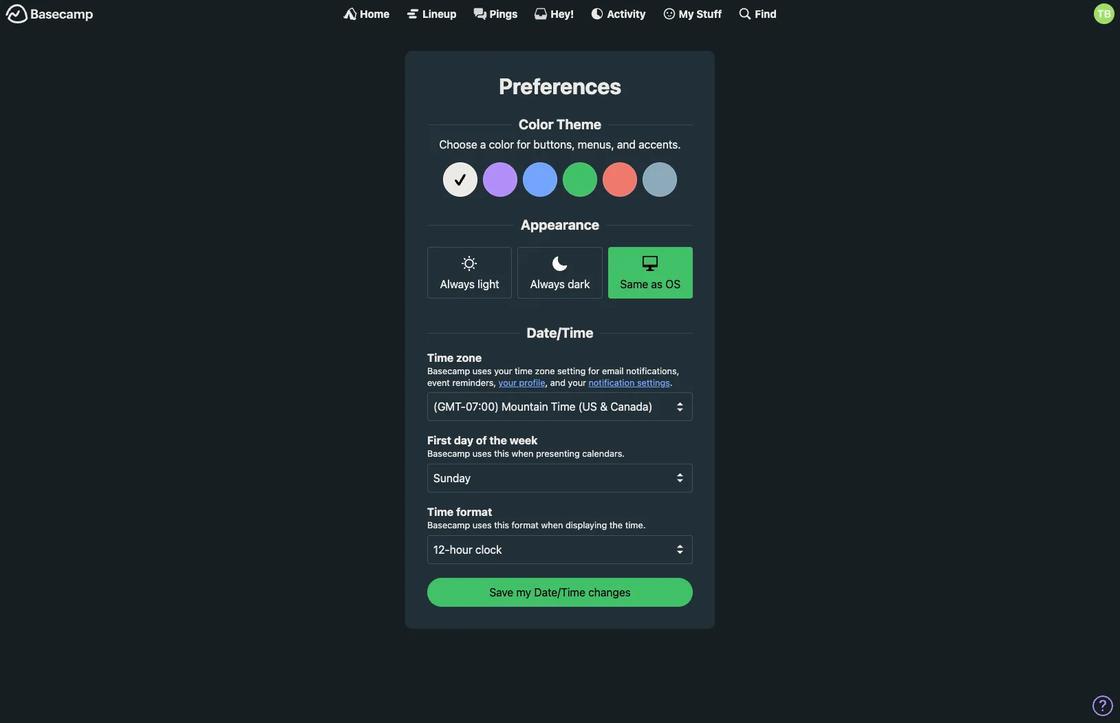 Task type: vqa. For each thing, say whether or not it's contained in the screenshot.
the message board link
no



Task type: locate. For each thing, give the bounding box(es) containing it.
notifications,
[[627, 366, 680, 377]]

0 vertical spatial basecamp
[[428, 366, 470, 377]]

1 horizontal spatial for
[[589, 366, 600, 377]]

0 horizontal spatial the
[[490, 435, 507, 447]]

find
[[756, 7, 777, 20]]

always dark button
[[518, 247, 603, 299]]

and right menus,
[[618, 139, 636, 151]]

0 horizontal spatial for
[[517, 139, 531, 151]]

2 vertical spatial uses
[[473, 521, 492, 531]]

1 vertical spatial when
[[541, 521, 563, 531]]

1 horizontal spatial the
[[610, 521, 623, 531]]

2 this from the top
[[494, 521, 509, 531]]

when down week at the left bottom
[[512, 449, 534, 460]]

when inside time format basecamp uses this format when displaying the time.
[[541, 521, 563, 531]]

notification settings link
[[589, 378, 671, 388]]

2 time from the top
[[428, 506, 454, 518]]

1 vertical spatial basecamp
[[428, 449, 470, 460]]

2 uses from the top
[[473, 449, 492, 460]]

when inside first day of the week basecamp uses this when presenting calendars.
[[512, 449, 534, 460]]

basecamp inside basecamp uses your time zone setting for email notifications, event reminders,
[[428, 366, 470, 377]]

0 vertical spatial when
[[512, 449, 534, 460]]

0 vertical spatial this
[[494, 449, 509, 460]]

None submit
[[428, 578, 693, 607]]

3 basecamp from the top
[[428, 521, 470, 531]]

always left dark
[[531, 278, 565, 291]]

activity link
[[591, 7, 646, 21]]

zone
[[457, 352, 482, 364], [535, 366, 555, 377]]

activity
[[608, 7, 646, 20]]

1 uses from the top
[[473, 366, 492, 377]]

choose
[[440, 139, 478, 151]]

and
[[618, 139, 636, 151], [551, 378, 566, 388]]

a
[[481, 139, 486, 151]]

0 vertical spatial the
[[490, 435, 507, 447]]

same as os
[[621, 278, 681, 291]]

and right ','
[[551, 378, 566, 388]]

the left time.
[[610, 521, 623, 531]]

uses inside time format basecamp uses this format when displaying the time.
[[473, 521, 492, 531]]

calendars.
[[583, 449, 625, 460]]

main element
[[0, 0, 1121, 27]]

format
[[457, 506, 493, 518], [512, 521, 539, 531]]

always
[[440, 278, 475, 291], [531, 278, 565, 291]]

zone up ','
[[535, 366, 555, 377]]

the
[[490, 435, 507, 447], [610, 521, 623, 531]]

your left the time
[[494, 366, 513, 377]]

color theme choose a color for buttons, menus, and accents.
[[440, 117, 681, 151]]

2 always from the left
[[531, 278, 565, 291]]

0 vertical spatial time
[[428, 352, 454, 364]]

time zone
[[428, 352, 482, 364]]

this inside time format basecamp uses this format when displaying the time.
[[494, 521, 509, 531]]

this
[[494, 449, 509, 460], [494, 521, 509, 531]]

for
[[517, 139, 531, 151], [589, 366, 600, 377]]

0 vertical spatial for
[[517, 139, 531, 151]]

when left displaying
[[541, 521, 563, 531]]

stuff
[[697, 7, 723, 20]]

1 horizontal spatial always
[[531, 278, 565, 291]]

1 always from the left
[[440, 278, 475, 291]]

first
[[428, 435, 452, 447]]

1 basecamp from the top
[[428, 366, 470, 377]]

1 vertical spatial uses
[[473, 449, 492, 460]]

time for time format basecamp uses this format when displaying the time.
[[428, 506, 454, 518]]

.
[[671, 378, 673, 388]]

always for always dark
[[531, 278, 565, 291]]

the right of
[[490, 435, 507, 447]]

1 horizontal spatial zone
[[535, 366, 555, 377]]

as
[[652, 278, 663, 291]]

same
[[621, 278, 649, 291]]

first day of the week basecamp uses this when presenting calendars.
[[428, 435, 625, 460]]

1 vertical spatial zone
[[535, 366, 555, 377]]

theme
[[557, 117, 602, 132]]

1 vertical spatial time
[[428, 506, 454, 518]]

0 vertical spatial uses
[[473, 366, 492, 377]]

0 horizontal spatial always
[[440, 278, 475, 291]]

switch accounts image
[[6, 3, 94, 25]]

your profile link
[[499, 378, 546, 388]]

lineup
[[423, 7, 457, 20]]

tim burton image
[[1095, 3, 1115, 24]]

hey! button
[[535, 7, 574, 21]]

1 time from the top
[[428, 352, 454, 364]]

notification
[[589, 378, 635, 388]]

the inside time format basecamp uses this format when displaying the time.
[[610, 521, 623, 531]]

your
[[494, 366, 513, 377], [499, 378, 517, 388], [568, 378, 587, 388]]

1 vertical spatial for
[[589, 366, 600, 377]]

1 horizontal spatial when
[[541, 521, 563, 531]]

accents.
[[639, 139, 681, 151]]

when
[[512, 449, 534, 460], [541, 521, 563, 531]]

2 basecamp from the top
[[428, 449, 470, 460]]

1 vertical spatial this
[[494, 521, 509, 531]]

2 vertical spatial basecamp
[[428, 521, 470, 531]]

home link
[[344, 7, 390, 21]]

1 horizontal spatial format
[[512, 521, 539, 531]]

basecamp uses your time zone setting for email notifications, event reminders,
[[428, 366, 680, 388]]

3 uses from the top
[[473, 521, 492, 531]]

for inside basecamp uses your time zone setting for email notifications, event reminders,
[[589, 366, 600, 377]]

your down the time
[[499, 378, 517, 388]]

0 horizontal spatial when
[[512, 449, 534, 460]]

pings
[[490, 7, 518, 20]]

basecamp inside time format basecamp uses this format when displaying the time.
[[428, 521, 470, 531]]

time
[[515, 366, 533, 377]]

basecamp
[[428, 366, 470, 377], [428, 449, 470, 460], [428, 521, 470, 531]]

0 vertical spatial format
[[457, 506, 493, 518]]

0 vertical spatial and
[[618, 139, 636, 151]]

1 vertical spatial the
[[610, 521, 623, 531]]

0 vertical spatial zone
[[457, 352, 482, 364]]

uses
[[473, 366, 492, 377], [473, 449, 492, 460], [473, 521, 492, 531]]

time
[[428, 352, 454, 364], [428, 506, 454, 518]]

color
[[489, 139, 514, 151]]

1 horizontal spatial and
[[618, 139, 636, 151]]

1 vertical spatial format
[[512, 521, 539, 531]]

always left light
[[440, 278, 475, 291]]

email
[[602, 366, 624, 377]]

0 horizontal spatial format
[[457, 506, 493, 518]]

0 horizontal spatial and
[[551, 378, 566, 388]]

for up your profile ,             and your notification settings .
[[589, 366, 600, 377]]

time format basecamp uses this format when displaying the time.
[[428, 506, 646, 531]]

your inside basecamp uses your time zone setting for email notifications, event reminders,
[[494, 366, 513, 377]]

this inside first day of the week basecamp uses this when presenting calendars.
[[494, 449, 509, 460]]

time inside time format basecamp uses this format when displaying the time.
[[428, 506, 454, 518]]

lineup link
[[406, 7, 457, 21]]

zone up reminders,
[[457, 352, 482, 364]]

os
[[666, 278, 681, 291]]

for right color
[[517, 139, 531, 151]]

date/time
[[527, 325, 594, 341]]

1 this from the top
[[494, 449, 509, 460]]



Task type: describe. For each thing, give the bounding box(es) containing it.
preferences
[[499, 73, 622, 99]]

zone inside basecamp uses your time zone setting for email notifications, event reminders,
[[535, 366, 555, 377]]

menus,
[[578, 139, 615, 151]]

light
[[478, 278, 500, 291]]

find button
[[739, 7, 777, 21]]

settings
[[638, 378, 671, 388]]

your profile ,             and your notification settings .
[[499, 378, 673, 388]]

event
[[428, 378, 450, 388]]

for inside color theme choose a color for buttons, menus, and accents.
[[517, 139, 531, 151]]

my stuff button
[[663, 7, 723, 21]]

home
[[360, 7, 390, 20]]

always light
[[440, 278, 500, 291]]

your down setting
[[568, 378, 587, 388]]

week
[[510, 435, 538, 447]]

the inside first day of the week basecamp uses this when presenting calendars.
[[490, 435, 507, 447]]

my
[[679, 7, 695, 20]]

displaying
[[566, 521, 607, 531]]

dark
[[568, 278, 590, 291]]

presenting
[[536, 449, 580, 460]]

uses inside basecamp uses your time zone setting for email notifications, event reminders,
[[473, 366, 492, 377]]

1 vertical spatial and
[[551, 378, 566, 388]]

always light button
[[428, 247, 512, 299]]

pings button
[[473, 7, 518, 21]]

of
[[476, 435, 487, 447]]

time for time zone
[[428, 352, 454, 364]]

color
[[519, 117, 554, 132]]

day
[[454, 435, 474, 447]]

0 horizontal spatial zone
[[457, 352, 482, 364]]

my stuff
[[679, 7, 723, 20]]

same as os button
[[608, 247, 693, 299]]

time.
[[626, 521, 646, 531]]

appearance
[[521, 217, 600, 233]]

buttons,
[[534, 139, 575, 151]]

,
[[546, 378, 548, 388]]

setting
[[558, 366, 586, 377]]

reminders,
[[453, 378, 497, 388]]

and inside color theme choose a color for buttons, menus, and accents.
[[618, 139, 636, 151]]

profile
[[520, 378, 546, 388]]

always for always light
[[440, 278, 475, 291]]

basecamp inside first day of the week basecamp uses this when presenting calendars.
[[428, 449, 470, 460]]

uses inside first day of the week basecamp uses this when presenting calendars.
[[473, 449, 492, 460]]

always dark
[[531, 278, 590, 291]]

hey!
[[551, 7, 574, 20]]



